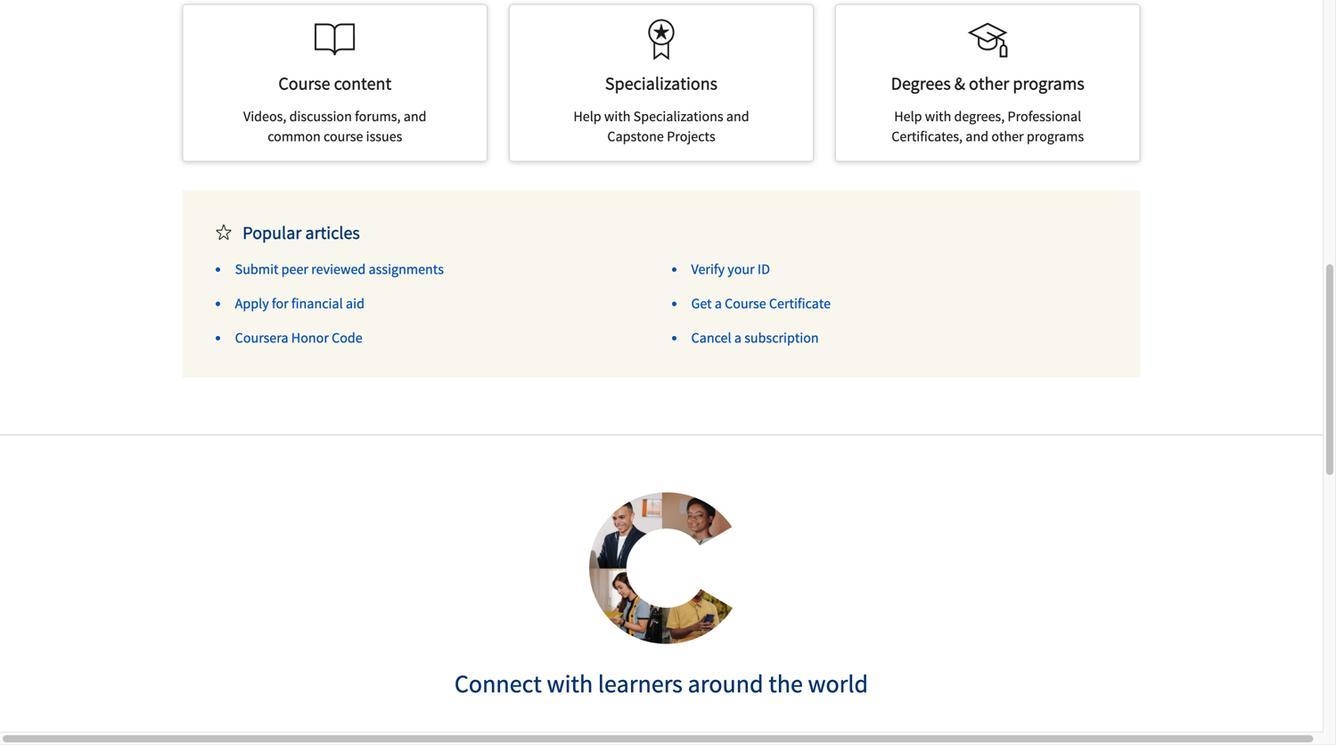 Task type: locate. For each thing, give the bounding box(es) containing it.
help
[[574, 108, 602, 125], [895, 108, 923, 125]]

1 help from the left
[[574, 108, 602, 125]]

content
[[334, 72, 392, 95]]

course up discussion
[[279, 72, 330, 95]]

other right &
[[969, 72, 1010, 95]]

1 horizontal spatial help
[[895, 108, 923, 125]]

and inside the videos, discussion forums, and common course issues
[[404, 108, 427, 125]]

specializations up help with specializations and capstone projects
[[605, 72, 718, 95]]

get a course certificate
[[692, 295, 831, 312]]

with inside help with specializations and capstone projects
[[605, 108, 631, 125]]

capstone
[[608, 128, 664, 145]]

0 horizontal spatial a
[[715, 295, 722, 312]]

apply for financial aid
[[235, 295, 365, 312]]

2 horizontal spatial with
[[925, 108, 952, 125]]

course content
[[279, 72, 392, 95]]

articles
[[305, 222, 360, 244]]

discussion
[[289, 108, 352, 125]]

with for degrees,
[[925, 108, 952, 125]]

programs inside the "help with degrees, professional certificates, and other programs"
[[1027, 128, 1084, 145]]

a
[[715, 295, 722, 312], [735, 329, 742, 347]]

videos, discussion forums, and common course issues
[[243, 108, 427, 145]]

programs
[[1013, 72, 1085, 95], [1027, 128, 1084, 145]]

0 horizontal spatial course
[[279, 72, 330, 95]]

apply
[[235, 295, 269, 312]]

0 vertical spatial specializations
[[605, 72, 718, 95]]

1 horizontal spatial a
[[735, 329, 742, 347]]

other down degrees, at right
[[992, 128, 1024, 145]]

1 vertical spatial other
[[992, 128, 1024, 145]]

0 horizontal spatial help
[[574, 108, 602, 125]]

issues
[[366, 128, 402, 145]]

professional
[[1008, 108, 1082, 125]]

programs up the professional at the top
[[1013, 72, 1085, 95]]

and
[[404, 108, 427, 125], [727, 108, 750, 125], [966, 128, 989, 145]]

assignments
[[369, 260, 444, 278]]

degrees & other programs image
[[968, 19, 1009, 60]]

1 vertical spatial a
[[735, 329, 742, 347]]

other
[[969, 72, 1010, 95], [992, 128, 1024, 145]]

apply for financial aid link
[[235, 295, 365, 312]]

submit peer reviewed assignments link
[[235, 260, 444, 278]]

0 horizontal spatial with
[[547, 669, 593, 700]]

1 vertical spatial programs
[[1027, 128, 1084, 145]]

connect
[[455, 669, 542, 700]]

verify
[[692, 260, 725, 278]]

programs down the professional at the top
[[1027, 128, 1084, 145]]

with left learners
[[547, 669, 593, 700]]

course
[[279, 72, 330, 95], [725, 295, 767, 312]]

with inside the "help with degrees, professional certificates, and other programs"
[[925, 108, 952, 125]]

visit community image
[[589, 493, 734, 645]]

code
[[332, 329, 363, 347]]

with up certificates,
[[925, 108, 952, 125]]

specializations up projects
[[634, 108, 724, 125]]

degrees & other programs
[[891, 72, 1085, 95]]

a right cancel
[[735, 329, 742, 347]]

with
[[605, 108, 631, 125], [925, 108, 952, 125], [547, 669, 593, 700]]

connect with learners around the world
[[455, 669, 869, 700]]

with up capstone
[[605, 108, 631, 125]]

aid
[[346, 295, 365, 312]]

0 horizontal spatial and
[[404, 108, 427, 125]]

help inside the "help with degrees, professional certificates, and other programs"
[[895, 108, 923, 125]]

1 vertical spatial specializations
[[634, 108, 724, 125]]

1 horizontal spatial and
[[727, 108, 750, 125]]

specializations
[[605, 72, 718, 95], [634, 108, 724, 125]]

get
[[692, 295, 712, 312]]

certificates,
[[892, 128, 963, 145]]

0 vertical spatial other
[[969, 72, 1010, 95]]

id
[[758, 260, 770, 278]]

2 horizontal spatial and
[[966, 128, 989, 145]]

help inside help with specializations and capstone projects
[[574, 108, 602, 125]]

1 horizontal spatial with
[[605, 108, 631, 125]]

1 vertical spatial course
[[725, 295, 767, 312]]

a right get
[[715, 295, 722, 312]]

popular articles
[[243, 222, 360, 244]]

cancel a subscription link
[[692, 329, 819, 347]]

honor
[[291, 329, 329, 347]]

for
[[272, 295, 289, 312]]

course down 'your'
[[725, 295, 767, 312]]

0 vertical spatial a
[[715, 295, 722, 312]]

2 help from the left
[[895, 108, 923, 125]]

and inside help with specializations and capstone projects
[[727, 108, 750, 125]]



Task type: describe. For each thing, give the bounding box(es) containing it.
0 vertical spatial course
[[279, 72, 330, 95]]

the
[[769, 669, 803, 700]]

around
[[688, 669, 764, 700]]

help for degrees & other programs
[[895, 108, 923, 125]]

verify your id
[[692, 260, 770, 278]]

certificate
[[769, 295, 831, 312]]

submit peer reviewed assignments
[[235, 260, 444, 278]]

and for specializations
[[727, 108, 750, 125]]

verify your id link
[[692, 260, 770, 278]]

financial
[[291, 295, 343, 312]]

coursera honor code
[[235, 329, 363, 347]]

course
[[324, 128, 363, 145]]

specializations inside help with specializations and capstone projects
[[634, 108, 724, 125]]

subscription
[[745, 329, 819, 347]]

cancel
[[692, 329, 732, 347]]

degrees
[[891, 72, 951, 95]]

common
[[268, 128, 321, 145]]

popular articles image
[[216, 224, 232, 245]]

help for specializations
[[574, 108, 602, 125]]

&
[[955, 72, 966, 95]]

degrees,
[[955, 108, 1005, 125]]

forums,
[[355, 108, 401, 125]]

and inside the "help with degrees, professional certificates, and other programs"
[[966, 128, 989, 145]]

learners
[[598, 669, 683, 700]]

videos,
[[243, 108, 287, 125]]

with for specializations
[[605, 108, 631, 125]]

a for cancel
[[735, 329, 742, 347]]

your
[[728, 260, 755, 278]]

specializations image
[[641, 19, 682, 60]]

course content image
[[315, 19, 356, 60]]

projects
[[667, 128, 716, 145]]

get a course certificate link
[[692, 295, 831, 312]]

other inside the "help with degrees, professional certificates, and other programs"
[[992, 128, 1024, 145]]

reviewed
[[311, 260, 366, 278]]

coursera
[[235, 329, 289, 347]]

world
[[808, 669, 869, 700]]

a for get
[[715, 295, 722, 312]]

with for learners
[[547, 669, 593, 700]]

peer
[[281, 260, 308, 278]]

and for course content
[[404, 108, 427, 125]]

submit
[[235, 260, 279, 278]]

0 vertical spatial programs
[[1013, 72, 1085, 95]]

popular
[[243, 222, 302, 244]]

1 horizontal spatial course
[[725, 295, 767, 312]]

cancel a subscription
[[692, 329, 819, 347]]

help with degrees, professional certificates, and other programs
[[892, 108, 1084, 145]]

coursera honor code link
[[235, 329, 363, 347]]

help with specializations and capstone projects
[[574, 108, 750, 145]]



Task type: vqa. For each thing, say whether or not it's contained in the screenshot.
PM
no



